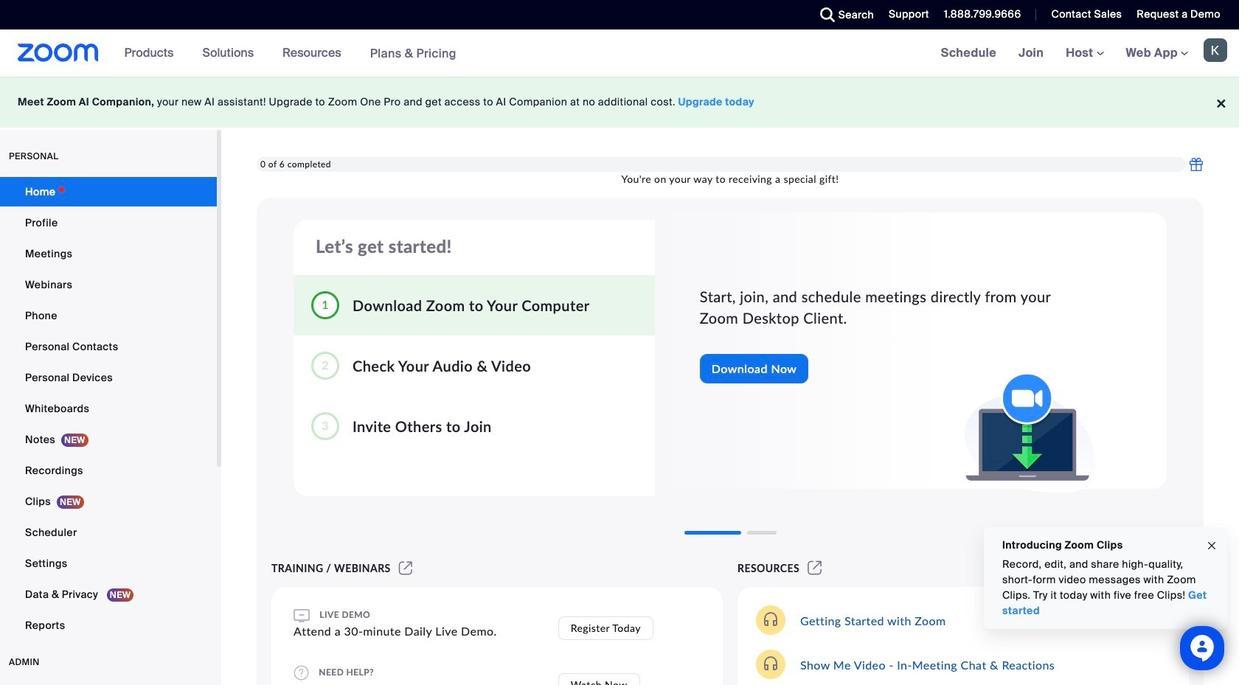 Task type: vqa. For each thing, say whether or not it's contained in the screenshot.
banner
yes



Task type: locate. For each thing, give the bounding box(es) containing it.
close image
[[1206, 537, 1218, 554]]

0 horizontal spatial window new image
[[397, 562, 415, 575]]

zoom logo image
[[18, 44, 99, 62]]

personal menu menu
[[0, 177, 217, 642]]

1 horizontal spatial window new image
[[806, 562, 824, 575]]

2 window new image from the left
[[806, 562, 824, 575]]

window new image
[[397, 562, 415, 575], [806, 562, 824, 575]]

footer
[[0, 77, 1239, 128]]

banner
[[0, 30, 1239, 77]]

meetings navigation
[[930, 30, 1239, 77]]



Task type: describe. For each thing, give the bounding box(es) containing it.
1 window new image from the left
[[397, 562, 415, 575]]

profile picture image
[[1204, 38, 1227, 62]]

product information navigation
[[113, 30, 468, 77]]



